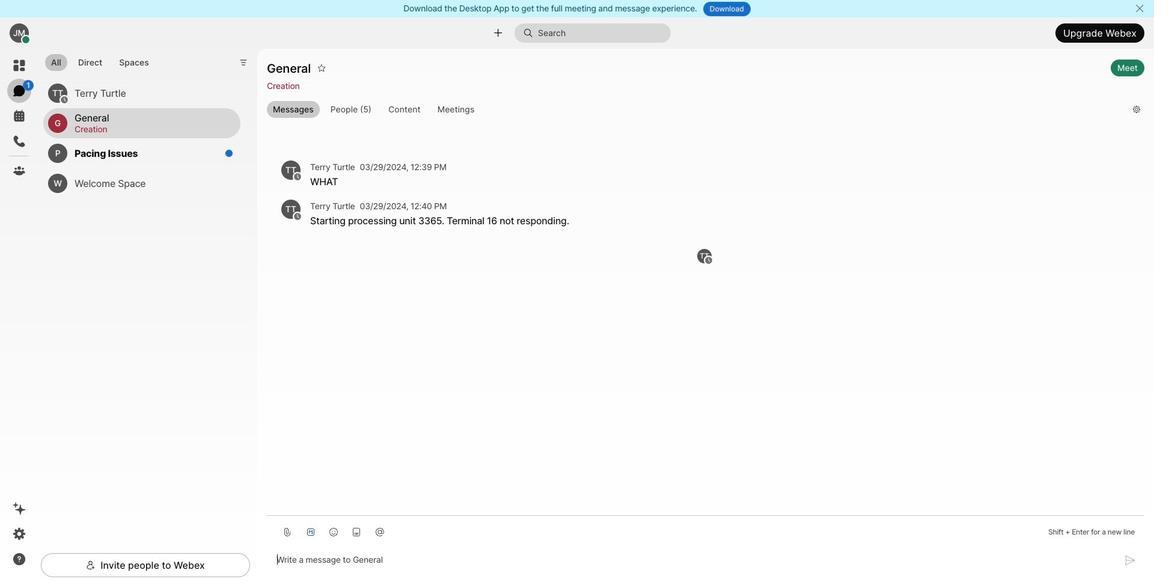 Task type: describe. For each thing, give the bounding box(es) containing it.
webex tab list
[[7, 54, 34, 183]]

new messages image
[[225, 149, 233, 157]]

creation element
[[75, 123, 226, 136]]

general list item
[[43, 108, 241, 138]]

cancel_16 image
[[1136, 4, 1145, 13]]

message composer toolbar element
[[267, 516, 1145, 544]]



Task type: locate. For each thing, give the bounding box(es) containing it.
messages list
[[267, 127, 1145, 249]]

terry turtle list item
[[43, 78, 241, 108]]

tab list
[[42, 47, 158, 75]]

group
[[267, 101, 1124, 118]]

welcome space list item
[[43, 168, 241, 198]]

pacing issues, new messages list item
[[43, 138, 241, 168]]

navigation
[[0, 49, 38, 582]]



Task type: vqa. For each thing, say whether or not it's contained in the screenshot.
navigation
yes



